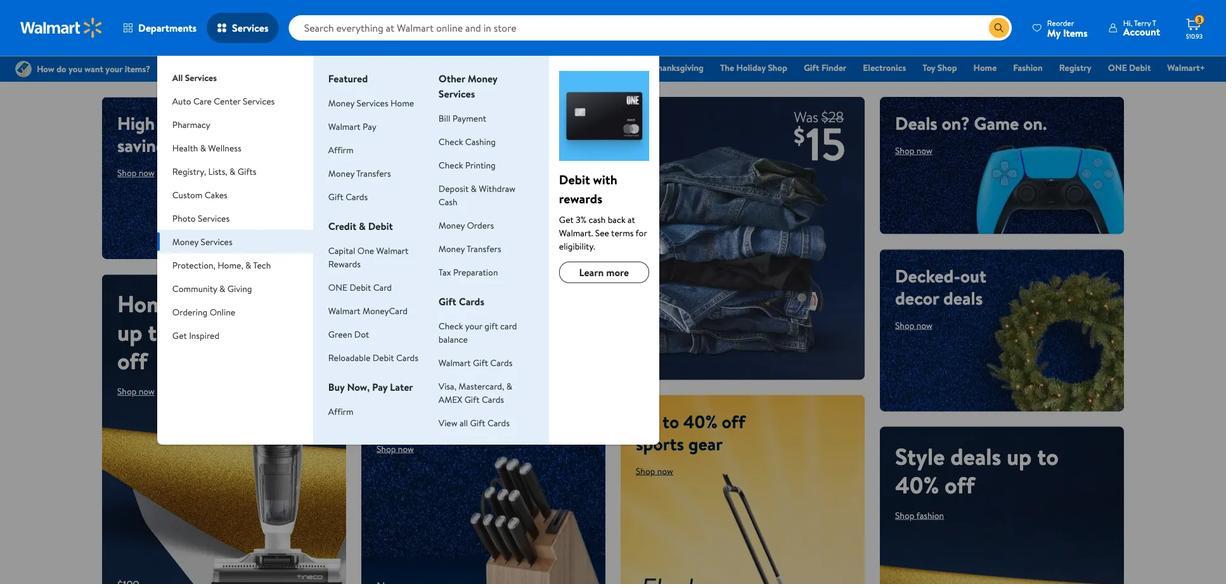Task type: vqa. For each thing, say whether or not it's contained in the screenshot.
the left money transfers LINK
yes



Task type: describe. For each thing, give the bounding box(es) containing it.
photo services
[[172, 212, 230, 225]]

1 vertical spatial gift cards
[[439, 295, 485, 309]]

money inside other money services
[[468, 72, 498, 86]]

home for home
[[974, 62, 997, 74]]

protection,
[[172, 259, 216, 272]]

& left "tech"
[[246, 259, 251, 272]]

1 vertical spatial pay
[[372, 381, 388, 395]]

3
[[1198, 14, 1202, 25]]

cards up "later"
[[396, 352, 419, 364]]

1 horizontal spatial deals
[[896, 111, 938, 136]]

debit for reloadable debit cards
[[373, 352, 394, 364]]

care
[[193, 95, 212, 107]]

check cashing link
[[439, 135, 496, 148]]

custom
[[172, 189, 203, 201]]

off for home deals up to 30% off
[[117, 345, 148, 377]]

deposit
[[439, 182, 469, 195]]

registry,
[[172, 165, 206, 178]]

shop now for save big!
[[387, 349, 425, 361]]

money services image
[[559, 71, 650, 161]]

health & wellness
[[172, 142, 241, 154]]

shop now for home deals are served
[[377, 443, 414, 456]]

shop fashion link
[[896, 510, 945, 522]]

reloadable debit cards link
[[329, 352, 419, 364]]

green dot
[[329, 328, 369, 341]]

shop now link for deals on? game on.
[[896, 145, 933, 157]]

walmart moneycard link
[[329, 305, 408, 317]]

shop for save big!
[[387, 349, 407, 361]]

community & giving
[[172, 283, 252, 295]]

Search search field
[[289, 15, 1012, 41]]

all services
[[172, 71, 217, 84]]

now for up to 40% off sports gear
[[658, 465, 674, 478]]

hi, terry t account
[[1124, 17, 1161, 39]]

gift
[[485, 320, 498, 332]]

departments
[[138, 21, 197, 35]]

one
[[358, 245, 374, 257]]

1 affirm link from the top
[[329, 144, 354, 156]]

shop now for deals on? game on.
[[896, 145, 933, 157]]

more
[[607, 266, 630, 280]]

reloadable debit cards
[[329, 352, 419, 364]]

debit for one debit
[[1130, 62, 1152, 74]]

shop fashion
[[896, 510, 945, 522]]

registry
[[1060, 62, 1092, 74]]

inspired
[[189, 330, 220, 342]]

cards inside visa, mastercard, & amex gift cards
[[482, 394, 504, 406]]

game
[[975, 111, 1020, 136]]

services down cakes
[[198, 212, 230, 225]]

gift cards link
[[329, 191, 368, 203]]

the holiday shop link
[[715, 61, 794, 75]]

walmart image
[[20, 18, 103, 38]]

gift finder
[[804, 62, 847, 74]]

reloadable
[[329, 352, 371, 364]]

grocery & essentials
[[558, 62, 637, 74]]

deals on? game on.
[[896, 111, 1048, 136]]

eligibility.
[[559, 240, 596, 252]]

shop for deals on? game on.
[[896, 145, 915, 157]]

clear search field text image
[[974, 23, 984, 33]]

money services home link
[[329, 97, 414, 109]]

credit
[[329, 220, 357, 233]]

money orders link
[[439, 219, 494, 232]]

one debit card link
[[329, 281, 392, 294]]

& right grocery
[[591, 62, 597, 74]]

terms
[[612, 227, 634, 239]]

giving
[[228, 283, 252, 295]]

payment
[[453, 112, 487, 124]]

thanksgiving
[[653, 62, 704, 74]]

preparation
[[453, 266, 498, 279]]

check cashing
[[439, 135, 496, 148]]

bill
[[439, 112, 451, 124]]

walmart.
[[559, 227, 593, 239]]

ordering online
[[172, 306, 235, 318]]

up to 40% off sports gear
[[636, 410, 746, 457]]

black friday deals link
[[466, 61, 547, 75]]

now for high tech gifts, huge savings
[[139, 167, 155, 179]]

services up all services link
[[232, 21, 269, 35]]

0 vertical spatial pay
[[363, 120, 377, 133]]

capital one walmart rewards
[[329, 245, 409, 270]]

now for home deals are served
[[398, 443, 414, 456]]

withdraw
[[479, 182, 516, 195]]

health
[[172, 142, 198, 154]]

off inside up to 40% off sports gear
[[722, 410, 746, 434]]

shop now for decked-out decor deals
[[896, 319, 933, 332]]

all
[[172, 71, 183, 84]]

walmart+ link
[[1162, 61, 1212, 75]]

pharmacy button
[[157, 113, 313, 136]]

style deals up to 40% off
[[896, 441, 1059, 501]]

rewards
[[329, 258, 361, 270]]

Walmart Site-Wide search field
[[289, 15, 1012, 41]]

& inside deposit & withdraw cash
[[471, 182, 477, 195]]

shop for home deals up to 30% off
[[117, 386, 137, 398]]

0 vertical spatial money transfers
[[329, 167, 391, 180]]

hi,
[[1124, 17, 1133, 28]]

deals for home deals up to 30% off
[[183, 288, 234, 320]]

now for decked-out decor deals
[[917, 319, 933, 332]]

deals for style deals up to 40% off
[[951, 441, 1002, 473]]

other
[[439, 72, 466, 86]]

home for home deals are served
[[377, 410, 423, 434]]

green
[[329, 328, 352, 341]]

center
[[214, 95, 241, 107]]

high tech gifts, huge savings
[[117, 111, 281, 158]]

all services link
[[157, 56, 313, 89]]

items
[[1064, 26, 1088, 40]]

to inside up to 40% off sports gear
[[663, 410, 680, 434]]

other money services
[[439, 72, 498, 101]]

shop for style deals up to 40% off
[[896, 510, 915, 522]]

capital
[[329, 245, 356, 257]]

bill payment link
[[439, 112, 487, 124]]

30%
[[175, 317, 216, 349]]

protection, home, & tech
[[172, 259, 271, 272]]

pharmacy
[[172, 118, 211, 131]]

deals inside decked-out decor deals
[[944, 286, 983, 311]]

debit for one debit card
[[350, 281, 371, 294]]

lists,
[[208, 165, 228, 178]]

services inside 'dropdown button'
[[243, 95, 275, 107]]

1 vertical spatial transfers
[[467, 243, 502, 255]]

up for style deals up to 40% off
[[1007, 441, 1032, 473]]

ordering
[[172, 306, 208, 318]]

finder
[[822, 62, 847, 74]]

visa,
[[439, 380, 457, 393]]

gift up "mastercard,"
[[473, 357, 488, 369]]

shop for decked-out decor deals
[[896, 319, 915, 332]]

money services home
[[329, 97, 414, 109]]

cakes
[[205, 189, 228, 201]]

balance
[[439, 333, 468, 346]]

money inside "dropdown button"
[[172, 236, 199, 248]]

savings
[[117, 133, 173, 158]]

shop now link for home deals are served
[[377, 443, 414, 456]]

2 affirm link from the top
[[329, 406, 354, 418]]

to for home
[[148, 317, 169, 349]]

home for home deals up to 30% off
[[117, 288, 177, 320]]

auto care center services
[[172, 95, 275, 107]]

card
[[373, 281, 392, 294]]

on?
[[942, 111, 970, 136]]

shop now link for decked-out decor deals
[[896, 319, 933, 332]]

cards up "mastercard,"
[[491, 357, 513, 369]]

cards up your
[[459, 295, 485, 309]]



Task type: locate. For each thing, give the bounding box(es) containing it.
& left gifts
[[230, 165, 236, 178]]

t
[[1153, 17, 1157, 28]]

1 horizontal spatial 40%
[[896, 469, 940, 501]]

off inside home deals up to 30% off
[[117, 345, 148, 377]]

featured
[[329, 72, 368, 86]]

for
[[636, 227, 647, 239]]

one debit link
[[1103, 61, 1157, 75]]

check printing
[[439, 159, 496, 171]]

pay down the money services home link
[[363, 120, 377, 133]]

now for deals on? game on.
[[917, 145, 933, 157]]

money transfers link up gift cards link
[[329, 167, 391, 180]]

0 horizontal spatial to
[[148, 317, 169, 349]]

walmart down the money services home link
[[329, 120, 361, 133]]

gift down tax
[[439, 295, 457, 309]]

deals inside style deals up to 40% off
[[951, 441, 1002, 473]]

1 vertical spatial money transfers link
[[439, 243, 502, 255]]

shop now for high tech gifts, huge savings
[[117, 167, 155, 179]]

home inside home link
[[974, 62, 997, 74]]

0 horizontal spatial 40%
[[684, 410, 718, 434]]

0 horizontal spatial money transfers
[[329, 167, 391, 180]]

& right "credit" at the top left of the page
[[359, 220, 366, 233]]

money transfers link up tax preparation
[[439, 243, 502, 255]]

search icon image
[[995, 23, 1005, 33]]

0 horizontal spatial get
[[172, 330, 187, 342]]

40% inside up to 40% off sports gear
[[684, 410, 718, 434]]

capital one walmart rewards link
[[329, 245, 409, 270]]

1 affirm from the top
[[329, 144, 354, 156]]

tax preparation
[[439, 266, 498, 279]]

1 horizontal spatial off
[[722, 410, 746, 434]]

walmart gift cards
[[439, 357, 513, 369]]

money
[[468, 72, 498, 86], [329, 97, 355, 109], [329, 167, 355, 180], [439, 219, 465, 232], [172, 236, 199, 248], [439, 243, 465, 255]]

gift cards up "credit" at the top left of the page
[[329, 191, 368, 203]]

debit left the card
[[350, 281, 371, 294]]

1 horizontal spatial get
[[559, 213, 574, 226]]

to inside home deals up to 30% off
[[148, 317, 169, 349]]

check down bill
[[439, 135, 463, 148]]

2 vertical spatial check
[[439, 320, 463, 332]]

shop now link for high tech gifts, huge savings
[[117, 167, 155, 179]]

walmart for walmart gift cards
[[439, 357, 471, 369]]

1 vertical spatial off
[[722, 410, 746, 434]]

1 horizontal spatial to
[[663, 410, 680, 434]]

affirm down buy
[[329, 406, 354, 418]]

deals inside home deals up to 30% off
[[183, 288, 234, 320]]

green dot link
[[329, 328, 369, 341]]

shop for high tech gifts, huge savings
[[117, 167, 137, 179]]

health & wellness button
[[157, 136, 313, 160]]

friday
[[494, 62, 518, 74]]

walmart inside capital one walmart rewards
[[376, 245, 409, 257]]

debit up 'buy now, pay later'
[[373, 352, 394, 364]]

visa, mastercard, & amex gift cards link
[[439, 380, 513, 406]]

1 horizontal spatial money transfers link
[[439, 243, 502, 255]]

& inside 'dropdown button'
[[200, 142, 206, 154]]

0 horizontal spatial transfers
[[357, 167, 391, 180]]

check for check printing
[[439, 159, 463, 171]]

deals left on?
[[896, 111, 938, 136]]

shop now link for up to 40% off sports gear
[[636, 465, 674, 478]]

& right the deposit
[[471, 182, 477, 195]]

style
[[896, 441, 946, 473]]

cards up credit & debit
[[346, 191, 368, 203]]

1 vertical spatial get
[[172, 330, 187, 342]]

walmart
[[329, 120, 361, 133], [376, 245, 409, 257], [329, 305, 361, 317], [439, 357, 471, 369]]

with
[[594, 171, 618, 188]]

0 vertical spatial to
[[148, 317, 169, 349]]

2 horizontal spatial off
[[945, 469, 976, 501]]

off inside style deals up to 40% off
[[945, 469, 976, 501]]

0 horizontal spatial gift cards
[[329, 191, 368, 203]]

1 vertical spatial to
[[663, 410, 680, 434]]

1 horizontal spatial money transfers
[[439, 243, 502, 255]]

gift up "credit" at the top left of the page
[[329, 191, 344, 203]]

3%
[[576, 213, 587, 226]]

0 horizontal spatial money transfers link
[[329, 167, 391, 180]]

debit down account
[[1130, 62, 1152, 74]]

toy shop
[[923, 62, 958, 74]]

check up "balance"
[[439, 320, 463, 332]]

cards right the all
[[488, 417, 510, 429]]

credit & debit
[[329, 220, 393, 233]]

1 vertical spatial affirm link
[[329, 406, 354, 418]]

shop now for home deals up to 30% off
[[117, 386, 155, 398]]

departments button
[[113, 13, 207, 43]]

0 vertical spatial 40%
[[684, 410, 718, 434]]

0 horizontal spatial off
[[117, 345, 148, 377]]

check inside check your gift card balance
[[439, 320, 463, 332]]

0 vertical spatial money transfers link
[[329, 167, 391, 180]]

services up 'huge'
[[243, 95, 275, 107]]

1 horizontal spatial gift cards
[[439, 295, 485, 309]]

deals for home deals are served
[[428, 410, 467, 434]]

gift inside gift finder link
[[804, 62, 820, 74]]

walmart for walmart pay
[[329, 120, 361, 133]]

one right registry link
[[1109, 62, 1128, 74]]

0 vertical spatial affirm link
[[329, 144, 354, 156]]

check for check your gift card balance
[[439, 320, 463, 332]]

services up walmart pay link at the top of page
[[357, 97, 389, 109]]

2 affirm from the top
[[329, 406, 354, 418]]

0 vertical spatial gift cards
[[329, 191, 368, 203]]

1 vertical spatial up
[[1007, 441, 1032, 473]]

shop inside 'link'
[[768, 62, 788, 74]]

get inside dropdown button
[[172, 330, 187, 342]]

gifts
[[238, 165, 257, 178]]

community
[[172, 283, 217, 295]]

0 horizontal spatial one
[[329, 281, 348, 294]]

1 horizontal spatial transfers
[[467, 243, 502, 255]]

get
[[559, 213, 574, 226], [172, 330, 187, 342]]

services up protection, home, & tech
[[201, 236, 233, 248]]

learn more
[[579, 266, 630, 280]]

0 vertical spatial get
[[559, 213, 574, 226]]

the
[[721, 62, 735, 74]]

gift down "mastercard,"
[[465, 394, 480, 406]]

gift left the finder
[[804, 62, 820, 74]]

now
[[917, 145, 933, 157], [139, 167, 155, 179], [917, 319, 933, 332], [409, 349, 425, 361], [139, 386, 155, 398], [398, 443, 414, 456], [658, 465, 674, 478]]

one for one debit
[[1109, 62, 1128, 74]]

gift cards up your
[[439, 295, 485, 309]]

walmart down "balance"
[[439, 357, 471, 369]]

shop
[[768, 62, 788, 74], [938, 62, 958, 74], [896, 145, 915, 157], [117, 167, 137, 179], [896, 319, 915, 332], [387, 349, 407, 361], [117, 386, 137, 398], [377, 443, 396, 456], [636, 465, 656, 478], [896, 510, 915, 522]]

reorder my items
[[1048, 17, 1088, 40]]

view all gift cards link
[[439, 417, 510, 429]]

services down other
[[439, 87, 475, 101]]

affirm down "walmart pay"
[[329, 144, 354, 156]]

affirm link down "walmart pay"
[[329, 144, 354, 156]]

up inside home deals up to 30% off
[[117, 317, 142, 349]]

2 check from the top
[[439, 159, 463, 171]]

40% right up
[[684, 410, 718, 434]]

debit up one
[[368, 220, 393, 233]]

40% inside style deals up to 40% off
[[896, 469, 940, 501]]

money services
[[172, 236, 233, 248]]

check
[[439, 135, 463, 148], [439, 159, 463, 171], [439, 320, 463, 332]]

get inspired
[[172, 330, 220, 342]]

deposit & withdraw cash link
[[439, 182, 516, 208]]

1 vertical spatial affirm
[[329, 406, 354, 418]]

& inside visa, mastercard, & amex gift cards
[[507, 380, 513, 393]]

2 vertical spatial off
[[945, 469, 976, 501]]

40% up shop fashion
[[896, 469, 940, 501]]

to for style
[[1038, 441, 1059, 473]]

one for one debit card
[[329, 281, 348, 294]]

1 horizontal spatial one
[[1109, 62, 1128, 74]]

community & giving button
[[157, 277, 313, 301]]

up inside style deals up to 40% off
[[1007, 441, 1032, 473]]

0 vertical spatial affirm
[[329, 144, 354, 156]]

off for style deals up to 40% off
[[945, 469, 976, 501]]

check for check cashing
[[439, 135, 463, 148]]

money transfers up tax preparation
[[439, 243, 502, 255]]

services inside "dropdown button"
[[201, 236, 233, 248]]

0 vertical spatial deals
[[520, 62, 542, 74]]

home deals up to 30% off
[[117, 288, 234, 377]]

later
[[390, 381, 413, 395]]

on.
[[1024, 111, 1048, 136]]

1 vertical spatial money transfers
[[439, 243, 502, 255]]

gift right the all
[[470, 417, 486, 429]]

get inside debit with rewards get 3% cash back at walmart. see terms for eligibility.
[[559, 213, 574, 226]]

cards down "mastercard,"
[[482, 394, 504, 406]]

debit inside debit with rewards get 3% cash back at walmart. see terms for eligibility.
[[559, 171, 590, 188]]

1 vertical spatial deals
[[896, 111, 938, 136]]

shop now link for save big!
[[377, 345, 435, 365]]

up for home deals up to 30% off
[[117, 317, 142, 349]]

0 horizontal spatial up
[[117, 317, 142, 349]]

services right all
[[185, 71, 217, 84]]

transfers up gift cards link
[[357, 167, 391, 180]]

online
[[210, 306, 235, 318]]

walmart up green
[[329, 305, 361, 317]]

& right health on the top left of page
[[200, 142, 206, 154]]

card
[[501, 320, 517, 332]]

3 check from the top
[[439, 320, 463, 332]]

save big!
[[377, 276, 533, 333]]

registry, lists, & gifts button
[[157, 160, 313, 183]]

check your gift card balance
[[439, 320, 517, 346]]

now for home deals up to 30% off
[[139, 386, 155, 398]]

photo services button
[[157, 207, 313, 230]]

money transfers up gift cards link
[[329, 167, 391, 180]]

1 vertical spatial one
[[329, 281, 348, 294]]

services
[[232, 21, 269, 35], [185, 71, 217, 84], [439, 87, 475, 101], [243, 95, 275, 107], [357, 97, 389, 109], [198, 212, 230, 225], [201, 236, 233, 248]]

1 check from the top
[[439, 135, 463, 148]]

0 vertical spatial transfers
[[357, 167, 391, 180]]

shop now
[[896, 145, 933, 157], [117, 167, 155, 179], [896, 319, 933, 332], [387, 349, 425, 361], [117, 386, 155, 398], [377, 443, 414, 456], [636, 465, 674, 478]]

1 horizontal spatial up
[[1007, 441, 1032, 473]]

0 vertical spatial off
[[117, 345, 148, 377]]

visa, mastercard, & amex gift cards
[[439, 380, 513, 406]]

shop now for up to 40% off sports gear
[[636, 465, 674, 478]]

essentials
[[599, 62, 637, 74]]

affirm link down buy
[[329, 406, 354, 418]]

debit up rewards
[[559, 171, 590, 188]]

0 vertical spatial check
[[439, 135, 463, 148]]

now for save big!
[[409, 349, 425, 361]]

shop for home deals are served
[[377, 443, 396, 456]]

get inspired button
[[157, 324, 313, 348]]

grocery & essentials link
[[552, 61, 643, 75]]

gift
[[804, 62, 820, 74], [329, 191, 344, 203], [439, 295, 457, 309], [473, 357, 488, 369], [465, 394, 480, 406], [470, 417, 486, 429]]

out
[[961, 264, 987, 288]]

tax
[[439, 266, 451, 279]]

money transfers link
[[329, 167, 391, 180], [439, 243, 502, 255]]

to inside style deals up to 40% off
[[1038, 441, 1059, 473]]

the holiday shop
[[721, 62, 788, 74]]

deposit & withdraw cash
[[439, 182, 516, 208]]

electronics
[[864, 62, 907, 74]]

& left giving
[[220, 283, 225, 295]]

shop now link for home deals up to 30% off
[[117, 386, 155, 398]]

walmart pay
[[329, 120, 377, 133]]

check up the deposit
[[439, 159, 463, 171]]

up
[[117, 317, 142, 349], [1007, 441, 1032, 473]]

services button
[[207, 13, 279, 43]]

terry
[[1135, 17, 1152, 28]]

cash
[[589, 213, 606, 226]]

2 vertical spatial to
[[1038, 441, 1059, 473]]

1 vertical spatial check
[[439, 159, 463, 171]]

tax preparation link
[[439, 266, 498, 279]]

0 vertical spatial up
[[117, 317, 142, 349]]

gift inside visa, mastercard, & amex gift cards
[[465, 394, 480, 406]]

get left inspired
[[172, 330, 187, 342]]

0 horizontal spatial deals
[[520, 62, 542, 74]]

are
[[471, 410, 496, 434]]

thanksgiving link
[[648, 61, 710, 75]]

huge
[[243, 111, 281, 136]]

home,
[[218, 259, 243, 272]]

decked-
[[896, 264, 961, 288]]

get left the 3%
[[559, 213, 574, 226]]

gear
[[689, 432, 723, 457]]

affirm link
[[329, 144, 354, 156], [329, 406, 354, 418]]

home link
[[968, 61, 1003, 75]]

holiday
[[737, 62, 766, 74]]

view
[[439, 417, 458, 429]]

pay right now,
[[372, 381, 388, 395]]

1 vertical spatial 40%
[[896, 469, 940, 501]]

2 horizontal spatial to
[[1038, 441, 1059, 473]]

walmart for walmart moneycard
[[329, 305, 361, 317]]

shop for up to 40% off sports gear
[[636, 465, 656, 478]]

walmart right one
[[376, 245, 409, 257]]

one down rewards
[[329, 281, 348, 294]]

& right "mastercard,"
[[507, 380, 513, 393]]

photo
[[172, 212, 196, 225]]

cards
[[346, 191, 368, 203], [459, 295, 485, 309], [396, 352, 419, 364], [491, 357, 513, 369], [482, 394, 504, 406], [488, 417, 510, 429]]

home inside home deals up to 30% off
[[117, 288, 177, 320]]

transfers down orders
[[467, 243, 502, 255]]

services inside other money services
[[439, 87, 475, 101]]

fashion
[[1014, 62, 1043, 74]]

moneycard
[[363, 305, 408, 317]]

deals right friday
[[520, 62, 542, 74]]

0 vertical spatial one
[[1109, 62, 1128, 74]]

cashing
[[466, 135, 496, 148]]

learn
[[579, 266, 604, 280]]

served
[[500, 410, 551, 434]]



